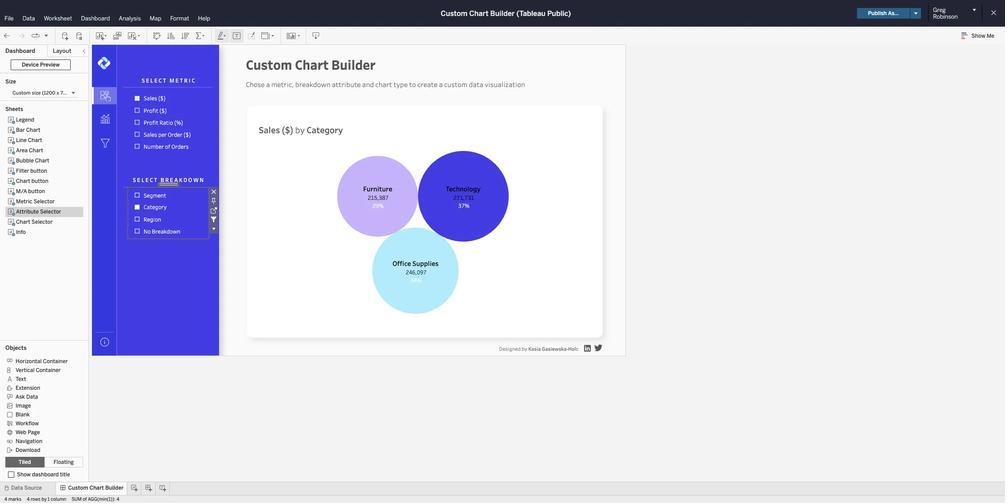 Task type: locate. For each thing, give the bounding box(es) containing it.
0 vertical spatial builder
[[491, 9, 515, 18]]

s for s e l e c t   m e t r i c
[[142, 77, 145, 84]]

selector down metric selector
[[40, 209, 61, 215]]

fit image
[[261, 31, 275, 40]]

t left b at the left of the page
[[154, 176, 157, 183]]

e
[[146, 77, 149, 84], [154, 77, 158, 84], [176, 77, 179, 84], [137, 176, 140, 183], [145, 176, 149, 183], [170, 176, 173, 183]]

image image
[[112, 40, 231, 368], [97, 56, 111, 70], [241, 100, 615, 350], [595, 345, 603, 352], [584, 346, 591, 352]]

custom chart builder inside application
[[246, 56, 376, 73]]

data down extension
[[26, 394, 38, 401]]

undo image
[[3, 31, 12, 40]]

ask data
[[16, 394, 38, 401]]

sorted ascending by min(1) within field list image
[[167, 31, 176, 40]]

custom chart builder
[[246, 56, 376, 73], [68, 486, 124, 492]]

selector for chart selector
[[32, 219, 53, 226]]

breakdown
[[295, 80, 331, 89]]

2 4 from the left
[[27, 498, 30, 503]]

($)
[[282, 124, 293, 136]]

title
[[60, 472, 70, 479]]

1 vertical spatial builder
[[332, 56, 376, 73]]

collapse image
[[81, 48, 87, 54]]

size
[[32, 90, 41, 96]]

legend
[[16, 117, 34, 123]]

1 vertical spatial show
[[17, 472, 31, 479]]

robinson
[[934, 13, 958, 20]]

builder up "attribute"
[[332, 56, 376, 73]]

r
[[184, 77, 188, 84], [165, 176, 169, 183]]

1 4 from the left
[[4, 498, 7, 503]]

l left b at the left of the page
[[142, 176, 144, 183]]

1 horizontal spatial builder
[[332, 56, 376, 73]]

a
[[174, 176, 178, 183]]

container up vertical container option on the left of the page
[[43, 359, 68, 365]]

c right i
[[192, 77, 195, 84]]

bubble
[[16, 158, 34, 164]]

chose a metric, breakdown attribute and chart type to create a custom data visualization
[[246, 80, 527, 89]]

chose
[[246, 80, 265, 89]]

1 horizontal spatial s
[[142, 77, 145, 84]]

navigation option
[[5, 437, 77, 446]]

filter button
[[16, 168, 47, 174]]

line
[[16, 137, 27, 144]]

metric
[[16, 199, 32, 205]]

1 horizontal spatial a
[[439, 80, 443, 89]]

show for show dashboard title
[[17, 472, 31, 479]]

web page
[[16, 430, 40, 436]]

selector down attribute selector
[[32, 219, 53, 226]]

custom
[[441, 9, 468, 18], [246, 56, 292, 73], [12, 90, 31, 96], [68, 486, 88, 492]]

hide mark labels image
[[233, 31, 242, 40]]

data up marks
[[11, 486, 23, 492]]

a right chose
[[266, 80, 270, 89]]

selector
[[34, 199, 55, 205], [40, 209, 61, 215], [32, 219, 53, 226]]

show left the 'me'
[[972, 33, 986, 39]]

2 vertical spatial selector
[[32, 219, 53, 226]]

0 horizontal spatial s
[[133, 176, 136, 183]]

button up metric selector
[[28, 189, 45, 195]]

list box containing legend
[[5, 115, 83, 338]]

4 marks
[[4, 498, 21, 503]]

1 vertical spatial selector
[[40, 209, 61, 215]]

a right create
[[439, 80, 443, 89]]

2 horizontal spatial by
[[522, 346, 528, 353]]

by right "($)" at the left of page
[[295, 124, 305, 136]]

dashboard up new worksheet image
[[81, 15, 110, 22]]

publish
[[869, 10, 887, 16]]

chart
[[470, 9, 489, 18], [295, 56, 329, 73], [26, 127, 40, 133], [28, 137, 42, 144], [29, 148, 43, 154], [35, 158, 49, 164], [16, 178, 30, 185], [16, 219, 30, 226], [90, 486, 104, 492]]

0 vertical spatial l
[[150, 77, 153, 84]]

button down bubble chart
[[30, 168, 47, 174]]

c left b at the left of the page
[[150, 176, 153, 183]]

l for s e l e c t   m e t r i c
[[150, 77, 153, 84]]

c for s e l e c t   b r e a k d o w n
[[150, 176, 153, 183]]

c
[[159, 77, 162, 84], [192, 77, 195, 84], [150, 176, 153, 183]]

button down the filter button
[[32, 178, 48, 185]]

web page option
[[5, 428, 77, 437]]

selector up attribute selector
[[34, 199, 55, 205]]

0 vertical spatial selector
[[34, 199, 55, 205]]

1 horizontal spatial by
[[295, 124, 305, 136]]

t for r
[[154, 176, 157, 183]]

4
[[4, 498, 7, 503], [27, 498, 30, 503], [117, 498, 119, 503]]

by for sales ($) by category
[[295, 124, 305, 136]]

blank option
[[5, 411, 77, 419]]

fix height image
[[209, 197, 218, 206]]

and
[[362, 80, 374, 89]]

t left "m"
[[163, 77, 166, 84]]

1 horizontal spatial l
[[150, 77, 153, 84]]

by left kasia
[[522, 346, 528, 353]]

marks. press enter to open the view data window.. use arrow keys to navigate data visualization elements. image
[[92, 84, 117, 108], [129, 93, 207, 153], [92, 107, 117, 132], [92, 131, 117, 155], [257, 141, 589, 150], [257, 151, 589, 314], [129, 189, 207, 238], [99, 337, 110, 348]]

0 horizontal spatial a
[[266, 80, 270, 89]]

0 vertical spatial dashboard
[[81, 15, 110, 22]]

greg robinson
[[934, 7, 958, 20]]

gasiewska-
[[542, 346, 569, 353]]

button
[[30, 168, 47, 174], [32, 178, 48, 185], [28, 189, 45, 195]]

designed
[[500, 346, 521, 353]]

preview
[[40, 62, 60, 68]]

0 horizontal spatial t
[[154, 176, 157, 183]]

x
[[57, 90, 59, 96]]

container
[[43, 359, 68, 365], [36, 368, 61, 374]]

togglestate option group
[[5, 458, 83, 468]]

l left "m"
[[150, 77, 153, 84]]

0 horizontal spatial c
[[150, 176, 153, 183]]

builder
[[491, 9, 515, 18], [332, 56, 376, 73], [105, 486, 124, 492]]

vertical container option
[[5, 366, 77, 375]]

swap rows and columns image
[[153, 31, 161, 40]]

analysis
[[119, 15, 141, 22]]

1 horizontal spatial c
[[159, 77, 162, 84]]

layout
[[53, 48, 71, 54]]

data
[[469, 80, 484, 89]]

1 horizontal spatial 4
[[27, 498, 30, 503]]

0 horizontal spatial 4
[[4, 498, 7, 503]]

0 vertical spatial show
[[972, 33, 986, 39]]

greg
[[934, 7, 946, 13]]

filter
[[16, 168, 29, 174]]

container down horizontal container
[[36, 368, 61, 374]]

dashboard down redo image
[[5, 48, 35, 54]]

by for 4 rows by 1 column
[[42, 498, 47, 503]]

text option
[[5, 375, 77, 384]]

0 vertical spatial container
[[43, 359, 68, 365]]

button for filter button
[[30, 168, 47, 174]]

2 vertical spatial button
[[28, 189, 45, 195]]

1 horizontal spatial show
[[972, 33, 986, 39]]

4 left the rows
[[27, 498, 30, 503]]

builder left (tableau
[[491, 9, 515, 18]]

1 vertical spatial l
[[142, 176, 144, 183]]

horizontal
[[16, 359, 42, 365]]

custom chart builder up 'breakdown'
[[246, 56, 376, 73]]

r left i
[[184, 77, 188, 84]]

1 horizontal spatial custom chart builder
[[246, 56, 376, 73]]

0 horizontal spatial dashboard
[[5, 48, 35, 54]]

s left b at the left of the page
[[133, 176, 136, 183]]

l for s e l e c t   b r e a k d o w n
[[142, 176, 144, 183]]

visualization
[[485, 80, 525, 89]]

show inside button
[[972, 33, 986, 39]]

container inside option
[[43, 359, 68, 365]]

2 horizontal spatial 4
[[117, 498, 119, 503]]

show down tiled
[[17, 472, 31, 479]]

sales ($) by category
[[259, 124, 343, 136]]

dashboard
[[32, 472, 59, 479]]

web
[[16, 430, 26, 436]]

(1200
[[42, 90, 55, 96]]

highlight image
[[217, 31, 227, 40]]

0 vertical spatial r
[[184, 77, 188, 84]]

1 vertical spatial container
[[36, 368, 61, 374]]

0 vertical spatial button
[[30, 168, 47, 174]]

sorted descending by min(1) within field list image
[[181, 31, 190, 40]]

t
[[163, 77, 166, 84], [180, 77, 183, 84], [154, 176, 157, 183]]

use as filter image
[[209, 215, 218, 225]]

dashboard
[[81, 15, 110, 22], [5, 48, 35, 54]]

0 horizontal spatial show
[[17, 472, 31, 479]]

sales
[[259, 124, 280, 136]]

attribute
[[332, 80, 361, 89]]

l
[[150, 77, 153, 84], [142, 176, 144, 183]]

show
[[972, 33, 986, 39], [17, 472, 31, 479]]

0 vertical spatial by
[[295, 124, 305, 136]]

4 left marks
[[4, 498, 7, 503]]

1 vertical spatial by
[[522, 346, 528, 353]]

r right b at the left of the page
[[165, 176, 169, 183]]

bar chart
[[16, 127, 40, 133]]

2 horizontal spatial builder
[[491, 9, 515, 18]]

show dashboard title
[[17, 472, 70, 479]]

custom chart builder up the sum of agg(min(1)): 4
[[68, 486, 124, 492]]

0 horizontal spatial builder
[[105, 486, 124, 492]]

list box
[[5, 115, 83, 338]]

1 vertical spatial data
[[26, 394, 38, 401]]

data up replay animation icon
[[23, 15, 35, 22]]

1 vertical spatial button
[[32, 178, 48, 185]]

help
[[198, 15, 210, 22]]

k
[[179, 176, 182, 183]]

0 vertical spatial s
[[142, 77, 145, 84]]

map
[[150, 15, 161, 22]]

2 vertical spatial data
[[11, 486, 23, 492]]

1 horizontal spatial t
[[163, 77, 166, 84]]

2 vertical spatial by
[[42, 498, 47, 503]]

container inside option
[[36, 368, 61, 374]]

show/hide cards image
[[286, 31, 301, 40]]

1 vertical spatial s
[[133, 176, 136, 183]]

4 right agg(min(1)):
[[117, 498, 119, 503]]

s left "m"
[[142, 77, 145, 84]]

me
[[987, 33, 995, 39]]

0 horizontal spatial r
[[165, 176, 169, 183]]

horizontal container option
[[5, 357, 77, 366]]

by left 1
[[42, 498, 47, 503]]

extension
[[16, 386, 40, 392]]

data
[[23, 15, 35, 22], [26, 394, 38, 401], [11, 486, 23, 492]]

totals image
[[195, 31, 206, 40]]

(tableau
[[517, 9, 546, 18]]

0 vertical spatial custom chart builder
[[246, 56, 376, 73]]

device preview
[[22, 62, 60, 68]]

go to sheet image
[[209, 206, 218, 215]]

builder up agg(min(1)):
[[105, 486, 124, 492]]

c left "m"
[[159, 77, 162, 84]]

3 4 from the left
[[117, 498, 119, 503]]

publish as...
[[869, 10, 899, 16]]

duplicate image
[[113, 31, 122, 40]]

data for data
[[23, 15, 35, 22]]

objects list box
[[5, 355, 83, 455]]

download
[[16, 448, 40, 454]]

1 vertical spatial custom chart builder
[[68, 486, 124, 492]]

pause auto updates image
[[75, 31, 84, 40]]

0 vertical spatial data
[[23, 15, 35, 22]]

blank
[[16, 412, 30, 418]]

container for vertical container
[[36, 368, 61, 374]]

0 horizontal spatial l
[[142, 176, 144, 183]]

s
[[142, 77, 145, 84], [133, 176, 136, 183]]

container for horizontal container
[[43, 359, 68, 365]]

0 horizontal spatial by
[[42, 498, 47, 503]]

category
[[307, 124, 343, 136]]

t left i
[[180, 77, 183, 84]]



Task type: vqa. For each thing, say whether or not it's contained in the screenshot.
Data Education
no



Task type: describe. For each thing, give the bounding box(es) containing it.
format workbook image
[[247, 31, 256, 40]]

as...
[[889, 10, 899, 16]]

button for m/a button
[[28, 189, 45, 195]]

format
[[170, 15, 189, 22]]

chart button
[[16, 178, 48, 185]]

n
[[200, 176, 204, 183]]

t for e
[[163, 77, 166, 84]]

public)
[[548, 9, 571, 18]]

s for s e l e c t   b r e a k d o w n
[[133, 176, 136, 183]]

workflow option
[[5, 419, 77, 428]]

w
[[193, 176, 199, 183]]

area chart
[[16, 148, 43, 154]]

4 rows by 1 column
[[27, 498, 66, 503]]

attribute selector
[[16, 209, 61, 215]]

bubble chart
[[16, 158, 49, 164]]

new worksheet image
[[95, 31, 108, 40]]

text
[[16, 377, 26, 383]]

custom
[[445, 80, 468, 89]]

o
[[188, 176, 192, 183]]

ask data option
[[5, 393, 77, 402]]

m/a
[[16, 189, 27, 195]]

vertical container
[[16, 368, 61, 374]]

show for show me
[[972, 33, 986, 39]]

download option
[[5, 446, 77, 455]]

sum
[[72, 498, 82, 503]]

2 horizontal spatial t
[[180, 77, 183, 84]]

image
[[16, 403, 31, 410]]

of
[[83, 498, 87, 503]]

device preview button
[[11, 60, 71, 70]]

agg(min(1)):
[[88, 498, 116, 503]]

size
[[5, 79, 16, 85]]

button for chart button
[[32, 178, 48, 185]]

1 vertical spatial r
[[165, 176, 169, 183]]

page
[[28, 430, 40, 436]]

1 vertical spatial dashboard
[[5, 48, 35, 54]]

2 a from the left
[[439, 80, 443, 89]]

line chart
[[16, 137, 42, 144]]

show me
[[972, 33, 995, 39]]

b
[[161, 176, 164, 183]]

4 for 4 marks
[[4, 498, 7, 503]]

redo image
[[17, 31, 26, 40]]

selector for metric selector
[[34, 199, 55, 205]]

extension option
[[5, 384, 77, 393]]

2 horizontal spatial c
[[192, 77, 195, 84]]

1
[[48, 498, 50, 503]]

replay animation image
[[31, 31, 40, 40]]

new data source image
[[61, 31, 70, 40]]

area
[[16, 148, 28, 154]]

ask
[[16, 394, 25, 401]]

marks
[[8, 498, 21, 503]]

4 for 4 rows by 1 column
[[27, 498, 30, 503]]

m/a button
[[16, 189, 45, 195]]

replay animation image
[[44, 33, 49, 38]]

workflow
[[16, 421, 39, 427]]

kasia
[[529, 346, 541, 353]]

image option
[[5, 402, 77, 411]]

i
[[189, 77, 191, 84]]

download image
[[312, 31, 321, 40]]

custom chart builder application
[[89, 40, 1005, 482]]

0 horizontal spatial custom chart builder
[[68, 486, 124, 492]]

data source
[[11, 486, 42, 492]]

holc
[[569, 346, 579, 353]]

chart selector
[[16, 219, 53, 226]]

remove from dashboard image
[[209, 187, 218, 197]]

s e l e c t   b r e a k d o w n
[[133, 176, 204, 183]]

s e l e c t   m e t r i c
[[142, 77, 195, 84]]

builder inside custom chart builder application
[[332, 56, 376, 73]]

publish as... button
[[857, 8, 911, 19]]

chart inside application
[[295, 56, 329, 73]]

sum of agg(min(1)): 4
[[72, 498, 119, 503]]

source
[[24, 486, 42, 492]]

1 a from the left
[[266, 80, 270, 89]]

rows
[[31, 498, 41, 503]]

700)
[[60, 90, 71, 96]]

metric,
[[272, 80, 294, 89]]

device
[[22, 62, 39, 68]]

c for s e l e c t   m e t r i c
[[159, 77, 162, 84]]

custom inside application
[[246, 56, 292, 73]]

vertical
[[16, 368, 35, 374]]

chart
[[376, 80, 392, 89]]

more options image
[[209, 225, 218, 234]]

info
[[16, 230, 26, 236]]

floating
[[54, 460, 74, 466]]

create
[[418, 80, 438, 89]]

metric selector
[[16, 199, 55, 205]]

attribute
[[16, 209, 39, 215]]

data inside "ask data" option
[[26, 394, 38, 401]]

file
[[4, 15, 14, 22]]

custom chart builder (tableau public)
[[441, 9, 571, 18]]

1 horizontal spatial r
[[184, 77, 188, 84]]

custom size (1200 x 700)
[[12, 90, 71, 96]]

selector for attribute selector
[[40, 209, 61, 215]]

to
[[409, 80, 416, 89]]

column
[[51, 498, 66, 503]]

2 vertical spatial builder
[[105, 486, 124, 492]]

data for data source
[[11, 486, 23, 492]]

designed by kasia gasiewska-holc
[[500, 346, 579, 353]]

clear sheet image
[[127, 31, 141, 40]]

d
[[184, 176, 187, 183]]

1 horizontal spatial dashboard
[[81, 15, 110, 22]]

bar
[[16, 127, 25, 133]]

horizontal container
[[16, 359, 68, 365]]

navigation
[[16, 439, 42, 445]]



